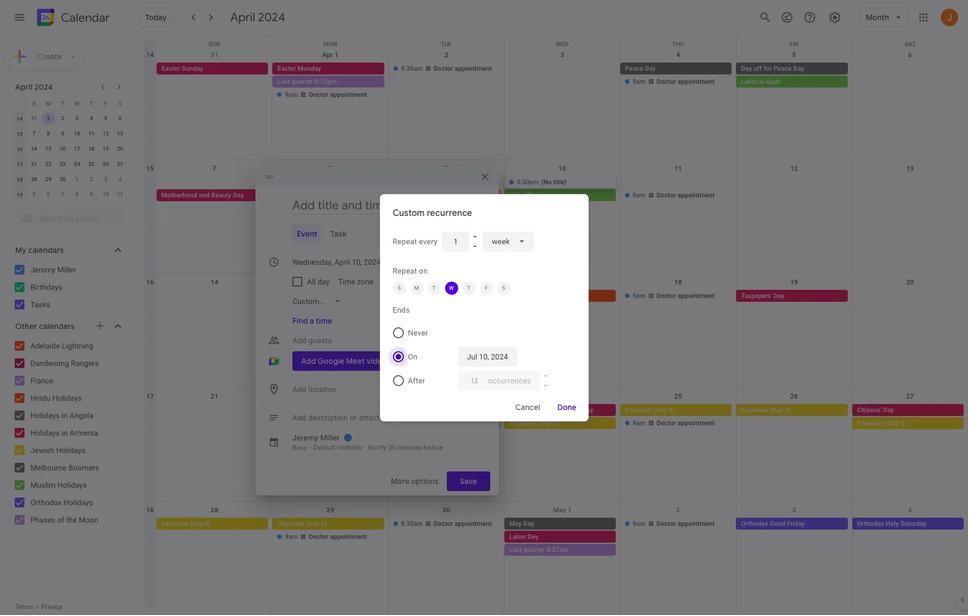 Task type: locate. For each thing, give the bounding box(es) containing it.
26 left 27 element
[[103, 161, 109, 167]]

10 inside "element"
[[103, 191, 109, 197]]

19 left 'may 5' 'element' at top
[[17, 192, 23, 198]]

16 element
[[56, 143, 69, 156]]

find a time
[[293, 316, 333, 326]]

5 inside 'element'
[[32, 191, 36, 197]]

new moon 11:21am
[[278, 192, 336, 199]]

2 horizontal spatial 5
[[793, 51, 797, 59]]

may up labor
[[510, 520, 522, 528]]

9:30am
[[401, 65, 423, 72], [401, 231, 423, 238], [401, 305, 423, 313], [401, 520, 423, 528]]

lailat
[[742, 78, 758, 85]]

1 horizontal spatial 10
[[103, 191, 109, 197]]

hindu holidays
[[30, 394, 82, 403]]

29 up passover (day 7) button
[[327, 506, 335, 514]]

12 element
[[99, 127, 112, 140]]

s up the "armenian"
[[398, 285, 401, 291]]

7 up motherhood and beauty day button
[[213, 165, 217, 173]]

0 horizontal spatial easter
[[162, 65, 180, 72]]

moon for full
[[406, 419, 422, 427]]

11 element
[[85, 127, 98, 140]]

0 horizontal spatial 10
[[74, 131, 80, 137]]

doctor appointment button
[[273, 303, 384, 315]]

last quarter 4:27am button
[[505, 544, 616, 556]]

(day
[[654, 406, 668, 414], [770, 406, 784, 414], [538, 419, 552, 427], [886, 419, 900, 427], [190, 520, 203, 528], [306, 520, 320, 528]]

Thursday checkbox
[[463, 282, 476, 295]]

1 inside may 1 element
[[76, 176, 79, 182]]

row
[[144, 35, 969, 52], [144, 46, 969, 160], [13, 96, 127, 111], [13, 111, 127, 126], [13, 126, 127, 141], [13, 141, 127, 157], [13, 157, 127, 172], [144, 160, 969, 274], [13, 172, 127, 187], [13, 187, 127, 202], [144, 274, 969, 388], [144, 388, 969, 501], [144, 501, 969, 615]]

2 horizontal spatial 8
[[329, 165, 333, 173]]

last left 8:15pm
[[278, 78, 290, 85]]

off
[[754, 65, 763, 72]]

cell containing 5:30pm
[[505, 176, 621, 242]]

after
[[408, 376, 426, 385]]

31 left 1 cell
[[31, 115, 37, 121]]

repeat every
[[393, 237, 438, 246]]

chaitra
[[394, 192, 415, 199]]

31 down sun
[[211, 51, 219, 59]]

custom recurrence
[[393, 208, 473, 218]]

2 vertical spatial 7
[[61, 191, 64, 197]]

easter inside easter monday last quarter 8:15pm
[[278, 65, 296, 72]]

repeat on
[[393, 266, 428, 275]]

moon inside button
[[292, 192, 309, 199]]

0 vertical spatial 21
[[31, 161, 37, 167]]

row containing 21
[[13, 157, 127, 172]]

1 horizontal spatial w
[[449, 285, 454, 291]]

1 vertical spatial 30
[[443, 506, 451, 514]]

easter sunday
[[162, 65, 203, 72]]

f right the thursday option
[[485, 285, 488, 291]]

passover down genocide
[[510, 419, 537, 427]]

in for angola
[[62, 411, 68, 420]]

full moon 4:49pm cell
[[389, 404, 505, 443]]

appointment inside doctor appointment button
[[330, 305, 367, 313]]

0 horizontal spatial 13
[[117, 131, 123, 137]]

passover down the citizens'
[[858, 419, 885, 427]]

Monday checkbox
[[410, 282, 423, 295]]

(day inside passover (day 3) button
[[654, 406, 668, 414]]

0 vertical spatial 2024
[[258, 10, 285, 25]]

calendars up jeremy
[[28, 245, 64, 255]]

0 horizontal spatial f
[[104, 100, 107, 106]]

moon
[[292, 192, 309, 199], [406, 419, 422, 427]]

peace inside day off for peace day lailat al-qadr
[[774, 65, 792, 72]]

5 left may 6 element
[[32, 191, 36, 197]]

2 vertical spatial 9
[[90, 191, 93, 197]]

easter left "monday"
[[278, 65, 296, 72]]

19 left 20 element
[[103, 146, 109, 152]]

doctor
[[434, 65, 453, 72], [657, 78, 677, 85], [309, 91, 329, 98], [657, 192, 677, 199], [309, 205, 329, 212], [434, 231, 453, 238], [657, 292, 677, 300], [309, 305, 329, 313], [309, 419, 329, 427], [657, 419, 677, 427], [434, 520, 453, 528], [657, 520, 677, 528], [309, 533, 329, 541]]

8 up the new moon 11:21am button
[[329, 165, 333, 173]]

calendars for my calendars
[[28, 245, 64, 255]]

repeat for repeat on
[[393, 266, 417, 275]]

holidays for jewish
[[56, 446, 86, 455]]

1 vertical spatial f
[[485, 285, 488, 291]]

easter left sunday
[[162, 65, 180, 72]]

calendar element
[[35, 7, 110, 30]]

may 3 element
[[99, 173, 112, 186]]

0 horizontal spatial 20
[[117, 146, 123, 152]]

1 vertical spatial 2024
[[35, 82, 53, 92]]

1 right apr on the top of page
[[335, 51, 339, 59]]

1 horizontal spatial 11
[[117, 191, 123, 197]]

s inside checkbox
[[398, 285, 401, 291]]

5:30pm (no title)
[[517, 179, 567, 186]]

fri
[[791, 41, 799, 48]]

0 vertical spatial 19
[[103, 146, 109, 152]]

none field inside the custom recurrence dialog
[[483, 231, 534, 251]]

26 up passover (day 4) button at the right of the page
[[791, 393, 799, 400]]

25 right 24 at the top left of the page
[[88, 161, 95, 167]]

2 vertical spatial quarter
[[524, 546, 545, 554]]

privacy link
[[41, 603, 62, 611]]

0 vertical spatial 29
[[45, 176, 51, 182]]

first
[[278, 292, 291, 300]]

0 vertical spatial april
[[230, 10, 255, 25]]

april 2024 grid
[[10, 96, 127, 202]]

23 element
[[56, 158, 69, 171]]

0 vertical spatial moon
[[292, 192, 309, 199]]

m up 1 cell
[[46, 100, 51, 106]]

4 right may 3 element in the left of the page
[[119, 176, 122, 182]]

birthdays
[[30, 283, 62, 292]]

1 vertical spatial 11
[[675, 165, 683, 173]]

9 left may 10 "element"
[[90, 191, 93, 197]]

1 vertical spatial may
[[510, 520, 522, 528]]

0 vertical spatial 28
[[31, 176, 37, 182]]

thu
[[673, 41, 685, 48]]

10 up title)
[[559, 165, 567, 173]]

10 for '10' element
[[74, 131, 80, 137]]

2 vertical spatial 6
[[47, 191, 50, 197]]

0 vertical spatial 9
[[61, 131, 64, 137]]

row containing 28
[[13, 172, 127, 187]]

armenian cinema day
[[394, 292, 458, 300]]

4
[[677, 51, 681, 59], [90, 115, 93, 121], [119, 176, 122, 182], [909, 506, 913, 514]]

26 element
[[99, 158, 112, 171]]

may 8 element
[[71, 188, 84, 201]]

1 vertical spatial 8
[[329, 165, 333, 173]]

25 up passover (day 3) button
[[675, 393, 683, 400]]

ugadi
[[394, 218, 410, 225]]

4 up 11 element at the top left of the page
[[90, 115, 93, 121]]

26
[[103, 161, 109, 167], [791, 393, 799, 400]]

custom recurrence dialog
[[380, 194, 589, 421]]

passover inside citizens' day passover (day 5)
[[858, 419, 885, 427]]

0 vertical spatial calendars
[[28, 245, 64, 255]]

2 repeat from the top
[[393, 266, 417, 275]]

10 left 11 element at the top left of the page
[[74, 131, 80, 137]]

1 horizontal spatial 27
[[907, 393, 915, 400]]

22 inside grid
[[327, 393, 335, 400]]

zone
[[358, 277, 374, 286]]

8 right may 7 element
[[76, 191, 79, 197]]

jeremy
[[30, 265, 56, 274]]

row containing s
[[13, 96, 127, 111]]

5 up 12 element
[[104, 115, 107, 121]]

2 peace from the left
[[774, 65, 792, 72]]

calendars up the adelaide lightning
[[39, 321, 75, 331]]

may up the may day button
[[553, 506, 566, 514]]

None search field
[[0, 205, 135, 228]]

passover left 6)
[[162, 520, 189, 528]]

cell containing passover (day 3)
[[621, 404, 737, 443]]

holidays for muslim
[[57, 481, 87, 490]]

moon right new
[[292, 192, 309, 199]]

f inside f checkbox
[[485, 285, 488, 291]]

ends
[[393, 305, 410, 314]]

may inside may day labor day last quarter 4:27am
[[510, 520, 522, 528]]

al- right eid
[[520, 192, 528, 199]]

1 vertical spatial 12
[[791, 165, 799, 173]]

orthodox holidays
[[30, 498, 93, 507]]

0 vertical spatial 10
[[74, 131, 80, 137]]

24 element
[[71, 158, 84, 171]]

1 horizontal spatial 9
[[90, 191, 93, 197]]

terms – privacy
[[15, 603, 62, 611]]

11:21am
[[311, 192, 336, 199]]

0 vertical spatial 20
[[117, 146, 123, 152]]

day inside citizens' day passover (day 5)
[[884, 406, 895, 414]]

orthodox
[[30, 498, 62, 507], [742, 520, 769, 528], [858, 520, 885, 528]]

26 inside row group
[[103, 161, 109, 167]]

1 vertical spatial 26
[[791, 393, 799, 400]]

t up 'cinema'
[[433, 285, 436, 291]]

8
[[47, 131, 50, 137], [329, 165, 333, 173], [76, 191, 79, 197]]

row group
[[13, 111, 127, 202]]

1 horizontal spatial 22
[[327, 393, 335, 400]]

(day inside passover (day 7) button
[[306, 520, 320, 528]]

peace day button
[[621, 63, 732, 75]]

13 inside april 2024 grid
[[117, 131, 123, 137]]

holidays down melbourne boomers
[[57, 481, 87, 490]]

quarter down "monday"
[[292, 78, 313, 85]]

taxpayers' day
[[742, 292, 785, 300]]

(day left the 7)
[[306, 520, 320, 528]]

a
[[310, 316, 314, 326]]

cell containing new moon 11:21am
[[273, 176, 389, 242]]

1 easter from the left
[[162, 65, 180, 72]]

passover for passover (day 3)
[[626, 406, 653, 414]]

18
[[88, 146, 95, 152], [17, 177, 23, 183], [675, 279, 683, 286], [146, 506, 154, 514]]

cell containing passover eve
[[273, 404, 389, 443]]

w up '10' element
[[75, 100, 79, 106]]

row group inside april 2024 grid
[[13, 111, 127, 202]]

1 vertical spatial 10
[[559, 165, 567, 173]]

last inside may day labor day last quarter 4:27am
[[510, 546, 522, 554]]

passover inside 'button'
[[162, 520, 189, 528]]

10 left the may 11 element
[[103, 191, 109, 197]]

row containing 17
[[144, 388, 969, 501]]

2 easter from the left
[[278, 65, 296, 72]]

al- right lailat
[[759, 78, 767, 85]]

1 horizontal spatial al-
[[759, 78, 767, 85]]

day inside peace day button
[[645, 65, 656, 72]]

22 left 23
[[45, 161, 51, 167]]

2 vertical spatial 8
[[76, 191, 79, 197]]

0 horizontal spatial 29
[[45, 176, 51, 182]]

28 inside 28 element
[[31, 176, 37, 182]]

orthodox left good
[[742, 520, 769, 528]]

main drawer image
[[13, 11, 26, 24]]

(day left '3)'
[[654, 406, 668, 414]]

1
[[335, 51, 339, 59], [47, 115, 50, 121], [76, 176, 79, 182], [568, 506, 572, 514]]

1 vertical spatial 19
[[17, 192, 23, 198]]

chaitra sukhladi button
[[389, 189, 500, 201]]

al- inside button
[[520, 192, 528, 199]]

2 horizontal spatial 17
[[146, 393, 154, 400]]

cell containing peace day
[[621, 63, 737, 102]]

27 right "26" element at top left
[[117, 161, 123, 167]]

easter inside button
[[162, 65, 180, 72]]

0 vertical spatial f
[[104, 100, 107, 106]]

0 horizontal spatial 27
[[117, 161, 123, 167]]

orthodox inside the other calendars list
[[30, 498, 62, 507]]

0 vertical spatial 11
[[88, 131, 95, 137]]

0 vertical spatial last
[[278, 78, 290, 85]]

passover left the eve at the bottom left of the page
[[278, 406, 305, 414]]

1 horizontal spatial 6
[[119, 115, 122, 121]]

option group
[[389, 321, 576, 392]]

time
[[316, 316, 333, 326]]

0 vertical spatial 13
[[117, 131, 123, 137]]

repeat down ugadi
[[393, 237, 417, 246]]

title)
[[554, 179, 567, 186]]

quarter down all
[[292, 292, 314, 300]]

0 horizontal spatial moon
[[292, 192, 309, 199]]

motherhood and beauty day button
[[157, 189, 268, 201]]

1 vertical spatial w
[[449, 285, 454, 291]]

row containing 16
[[144, 274, 969, 388]]

28
[[31, 176, 37, 182], [211, 506, 219, 514]]

0 horizontal spatial 7
[[32, 131, 36, 137]]

f up 12 element
[[104, 100, 107, 106]]

3 right may 2 element
[[104, 176, 107, 182]]

19 up taxpayers' day button at right top
[[791, 279, 799, 286]]

passover (day 6) button
[[157, 518, 268, 530]]

1 vertical spatial 20
[[907, 279, 915, 286]]

dandenong
[[30, 359, 69, 368]]

1 vertical spatial 25
[[675, 393, 683, 400]]

13
[[117, 131, 123, 137], [907, 165, 915, 173]]

doctor appointment inside button
[[309, 305, 367, 313]]

last down labor
[[510, 546, 522, 554]]

passover (day 3) button
[[621, 404, 732, 416]]

17 for 31
[[146, 393, 154, 400]]

holidays up 'the'
[[64, 498, 93, 507]]

3)
[[669, 406, 675, 414]]

1 vertical spatial 22
[[327, 393, 335, 400]]

4 down thu
[[677, 51, 681, 59]]

day off for peace day button
[[737, 63, 848, 75]]

6 up 13 element
[[119, 115, 122, 121]]

moon inside button
[[406, 419, 422, 427]]

2 vertical spatial 17
[[146, 393, 154, 400]]

option group inside the custom recurrence dialog
[[389, 321, 576, 392]]

al-
[[759, 78, 767, 85], [520, 192, 528, 199]]

1 vertical spatial repeat
[[393, 266, 417, 275]]

task button
[[326, 224, 351, 244]]

21 inside grid
[[211, 393, 219, 400]]

6 right 'may 5' 'element' at top
[[47, 191, 50, 197]]

calendars for other calendars
[[39, 321, 75, 331]]

passover for passover (day 6)
[[162, 520, 189, 528]]

0 horizontal spatial 31
[[31, 115, 37, 121]]

t inside the thursday option
[[467, 285, 471, 291]]

(day inside passover (day 4) button
[[770, 406, 784, 414]]

quarter inside easter monday last quarter 8:15pm
[[292, 78, 313, 85]]

passover left the 7)
[[278, 520, 305, 528]]

other calendars button
[[2, 318, 135, 335]]

first quarter 12:13pm button
[[273, 290, 384, 302]]

(day left 6)
[[190, 520, 203, 528]]

passover left 4)
[[742, 406, 769, 414]]

0 vertical spatial 6
[[909, 51, 913, 59]]

29 element
[[42, 173, 55, 186]]

may for may 1
[[553, 506, 566, 514]]

grid
[[144, 35, 969, 615]]

1 horizontal spatial 2024
[[258, 10, 285, 25]]

8 inside grid
[[329, 165, 333, 173]]

1 vertical spatial last
[[510, 546, 522, 554]]

0 horizontal spatial 6
[[47, 191, 50, 197]]

fitr
[[528, 192, 537, 199]]

orthodox down muslim
[[30, 498, 62, 507]]

s up march 31 element
[[32, 100, 36, 106]]

0 horizontal spatial 5
[[32, 191, 36, 197]]

monday
[[298, 65, 321, 72]]

orthodox for orthodox holy saturday
[[858, 520, 885, 528]]

1 in from the top
[[62, 411, 68, 420]]

s
[[32, 100, 36, 106], [118, 100, 122, 106], [398, 285, 401, 291], [502, 285, 506, 291]]

Tuesday checkbox
[[428, 282, 441, 295]]

other calendars
[[15, 321, 75, 331]]

calendar heading
[[59, 10, 110, 25]]

holidays in armenia
[[30, 429, 98, 437]]

12
[[103, 131, 109, 137], [791, 165, 799, 173]]

passover for passover (day 4)
[[742, 406, 769, 414]]

1 horizontal spatial orthodox
[[742, 520, 769, 528]]

9 up chaitra sukhladi button
[[445, 165, 449, 173]]

5 down fri
[[793, 51, 797, 59]]

(day inside passover (day 6) 'button'
[[190, 520, 203, 528]]

1 horizontal spatial may
[[553, 506, 566, 514]]

(day left 2)
[[538, 419, 552, 427]]

1 inside 1 cell
[[47, 115, 50, 121]]

quarter inside may day labor day last quarter 4:27am
[[524, 546, 545, 554]]

27 inside april 2024 grid
[[117, 161, 123, 167]]

may 5 element
[[28, 188, 41, 201]]

1 vertical spatial 29
[[327, 506, 335, 514]]

moon right full
[[406, 419, 422, 427]]

custom
[[393, 208, 425, 218]]

3 9:30am from the top
[[401, 305, 423, 313]]

1 horizontal spatial easter
[[278, 65, 296, 72]]

citizens' day button
[[853, 404, 964, 416]]

appointment
[[455, 65, 492, 72], [678, 78, 715, 85], [330, 91, 367, 98], [678, 192, 715, 199], [330, 205, 367, 212], [455, 231, 492, 238], [678, 292, 715, 300], [330, 305, 367, 313], [330, 419, 367, 427], [678, 419, 715, 427], [455, 520, 492, 528], [678, 520, 715, 528], [330, 533, 367, 541]]

al- inside day off for peace day lailat al-qadr
[[759, 78, 767, 85]]

7 down march 31 element
[[32, 131, 36, 137]]

2 vertical spatial 5
[[32, 191, 36, 197]]

t
[[61, 100, 64, 106], [90, 100, 93, 106], [433, 285, 436, 291], [467, 285, 471, 291]]

phases of the moon
[[30, 516, 98, 524]]

cell containing may day
[[505, 518, 621, 557]]

row group containing 31
[[13, 111, 127, 202]]

5 inside grid
[[793, 51, 797, 59]]

w right tuesday "option"
[[449, 285, 454, 291]]

task
[[331, 229, 347, 239]]

1 horizontal spatial f
[[485, 285, 488, 291]]

29
[[45, 176, 51, 182], [327, 506, 335, 514]]

0 horizontal spatial 11
[[88, 131, 95, 137]]

march 31 element
[[28, 112, 41, 125]]

may 2 element
[[85, 173, 98, 186]]

event button
[[293, 224, 322, 244]]

in left the angola
[[62, 411, 68, 420]]

Date on which the recurrence ends text field
[[467, 347, 508, 366]]

28 up passover (day 6) 'button'
[[211, 506, 219, 514]]

8 down 1 cell
[[47, 131, 50, 137]]

armenia
[[70, 429, 98, 437]]

s right f checkbox
[[502, 285, 506, 291]]

29 left 30 element
[[45, 176, 51, 182]]

1 right 30 element
[[76, 176, 79, 182]]

holidays up melbourne boomers
[[56, 446, 86, 455]]

3 up '10' element
[[76, 115, 79, 121]]

may 9 element
[[85, 188, 98, 201]]

in down holidays in angola
[[62, 429, 68, 437]]

0 vertical spatial in
[[62, 411, 68, 420]]

28 inside grid
[[211, 506, 219, 514]]

1 peace from the left
[[626, 65, 644, 72]]

2 horizontal spatial orthodox
[[858, 520, 885, 528]]

eid al-fitr
[[510, 192, 537, 199]]

row containing 5
[[13, 187, 127, 202]]

20 element
[[114, 143, 127, 156]]

1 vertical spatial 27
[[907, 393, 915, 400]]

1 vertical spatial 31
[[31, 115, 37, 121]]

1 right march 31 element
[[47, 115, 50, 121]]

0 horizontal spatial m
[[46, 100, 51, 106]]

1 horizontal spatial 5
[[104, 115, 107, 121]]

tab list
[[264, 224, 491, 244]]

2 horizontal spatial 11
[[675, 165, 683, 173]]

support image
[[804, 11, 817, 24]]

28 left 29 element
[[31, 176, 37, 182]]

t inside tuesday "option"
[[433, 285, 436, 291]]

21
[[31, 161, 37, 167], [211, 393, 219, 400]]

17 inside grid
[[146, 393, 154, 400]]

quarter down labor
[[524, 546, 545, 554]]

1 horizontal spatial 12
[[791, 165, 799, 173]]

0 vertical spatial quarter
[[292, 78, 313, 85]]

grid containing 14
[[144, 35, 969, 615]]

1 9:30am from the top
[[401, 65, 423, 72]]

option group containing never
[[389, 321, 576, 392]]

7)
[[321, 520, 327, 528]]

t right the w option
[[467, 285, 471, 291]]

privacy
[[41, 603, 62, 611]]

0 horizontal spatial orthodox
[[30, 498, 62, 507]]

(day left 5)
[[886, 419, 900, 427]]

passover left '3)'
[[626, 406, 653, 414]]

tab list containing event
[[264, 224, 491, 244]]

peace inside peace day button
[[626, 65, 644, 72]]

Weeks to repeat number field
[[451, 231, 461, 251]]

full moon 4:49pm
[[394, 419, 446, 427]]

0 horizontal spatial 26
[[103, 161, 109, 167]]

1 horizontal spatial peace
[[774, 65, 792, 72]]

9 left '10' element
[[61, 131, 64, 137]]

1 horizontal spatial 29
[[327, 506, 335, 514]]

passover for passover eve
[[278, 406, 305, 414]]

21 element
[[28, 158, 41, 171]]

1 vertical spatial al-
[[520, 192, 528, 199]]

today
[[145, 13, 167, 22]]

row containing 18
[[144, 501, 969, 615]]

0 vertical spatial 31
[[211, 51, 219, 59]]

0 vertical spatial may
[[553, 506, 566, 514]]

holidays down hindu
[[30, 411, 60, 420]]

27 up "citizens' day" button
[[907, 393, 915, 400]]

29 inside april 2024 grid
[[45, 176, 51, 182]]

0 vertical spatial 27
[[117, 161, 123, 167]]

repeat for repeat every
[[393, 237, 417, 246]]

4 9:30am from the top
[[401, 520, 423, 528]]

22 up passover eve button
[[327, 393, 335, 400]]

7 right may 6 element
[[61, 191, 64, 197]]

1 vertical spatial calendars
[[39, 321, 75, 331]]

orthodox left the "holy"
[[858, 520, 885, 528]]

1 repeat from the top
[[393, 237, 417, 246]]

0 vertical spatial 7
[[32, 131, 36, 137]]

6 down sat
[[909, 51, 913, 59]]

2 vertical spatial 19
[[791, 279, 799, 286]]

of
[[57, 516, 64, 524]]

0 horizontal spatial 25
[[88, 161, 95, 167]]

0 vertical spatial 30
[[60, 176, 66, 182]]

None field
[[483, 231, 534, 251]]

cell
[[273, 63, 389, 102], [505, 63, 621, 102], [621, 63, 737, 102], [737, 63, 853, 102], [853, 63, 969, 102], [273, 176, 389, 242], [389, 176, 505, 242], [505, 176, 621, 242], [853, 176, 969, 242], [157, 290, 273, 316], [273, 290, 389, 316], [389, 290, 505, 316], [853, 290, 969, 316], [157, 404, 273, 443], [273, 404, 389, 443], [505, 404, 621, 443], [621, 404, 737, 443], [853, 404, 969, 443], [273, 518, 389, 557], [505, 518, 621, 557]]

1 horizontal spatial last
[[510, 546, 522, 554]]

m up armenian cinema day
[[415, 285, 419, 291]]

0 horizontal spatial 8
[[47, 131, 50, 137]]

2 in from the top
[[62, 429, 68, 437]]

14
[[146, 51, 154, 59], [17, 116, 23, 122], [31, 146, 37, 152], [211, 279, 219, 286]]

eid al-fitr button
[[505, 189, 616, 201]]

28 element
[[28, 173, 41, 186]]

Saturday checkbox
[[497, 282, 511, 295]]

(day left 4)
[[770, 406, 784, 414]]

repeat up s checkbox
[[393, 266, 417, 275]]

holidays up jewish
[[30, 429, 60, 437]]

1 vertical spatial 5
[[104, 115, 107, 121]]

time zone button
[[334, 272, 378, 292]]

may 1
[[553, 506, 572, 514]]



Task type: describe. For each thing, give the bounding box(es) containing it.
may 7 element
[[56, 188, 69, 201]]

1 up the may day button
[[568, 506, 572, 514]]

s up 13 element
[[118, 100, 122, 106]]

26 inside grid
[[791, 393, 799, 400]]

cell containing chaitra sukhladi
[[389, 176, 505, 242]]

easter sunday button
[[157, 63, 268, 75]]

4)
[[785, 406, 791, 414]]

moon for new
[[292, 192, 309, 199]]

passover for passover (day 7)
[[278, 520, 305, 528]]

9:30am inside button
[[401, 305, 423, 313]]

in for armenia
[[62, 429, 68, 437]]

never
[[408, 328, 428, 337]]

11 for the may 11 element
[[117, 191, 123, 197]]

30 inside april 2024 grid
[[60, 176, 66, 182]]

passover (day 5) button
[[853, 417, 964, 429]]

navami
[[528, 292, 550, 300]]

calendar
[[61, 10, 110, 25]]

melbourne
[[30, 463, 67, 472]]

may day labor day last quarter 4:27am
[[510, 520, 569, 554]]

passover (day 2) button
[[505, 417, 616, 429]]

wed
[[556, 41, 569, 48]]

passover inside genocide remembrance day passover (day 2)
[[510, 419, 537, 427]]

my calendars list
[[2, 261, 135, 313]]

2)
[[553, 419, 559, 427]]

f inside april 2024 grid
[[104, 100, 107, 106]]

(day inside citizens' day passover (day 5)
[[886, 419, 900, 427]]

easter for easter sunday
[[162, 65, 180, 72]]

day inside the armenian cinema day button
[[447, 292, 458, 300]]

3 down the wed
[[561, 51, 565, 59]]

new moon 11:21am button
[[273, 189, 384, 201]]

day inside taxpayers' day button
[[774, 292, 785, 300]]

apr
[[323, 51, 333, 59]]

may 1 element
[[71, 173, 84, 186]]

cancel
[[515, 402, 540, 412]]

Occurrence count number field
[[467, 371, 482, 390]]

1 vertical spatial 9
[[445, 165, 449, 173]]

1 horizontal spatial 30
[[443, 506, 451, 514]]

holidays for hindu
[[52, 394, 82, 403]]

jewish
[[30, 446, 54, 455]]

cell containing citizens' day
[[853, 404, 969, 443]]

1 horizontal spatial 13
[[907, 165, 915, 173]]

cell containing genocide remembrance day
[[505, 404, 621, 443]]

s inside option
[[502, 285, 506, 291]]

remembrance
[[539, 406, 581, 414]]

orthodox for orthodox holidays
[[30, 498, 62, 507]]

tasks
[[30, 300, 50, 309]]

my
[[15, 245, 26, 255]]

15 element
[[42, 143, 55, 156]]

adelaide lightning
[[30, 342, 93, 350]]

(day for 4)
[[770, 406, 784, 414]]

0 horizontal spatial april 2024
[[15, 82, 53, 92]]

(day for 7)
[[306, 520, 320, 528]]

9:30am button
[[389, 303, 500, 315]]

the
[[66, 516, 77, 524]]

motherhood
[[162, 192, 197, 199]]

saturday
[[901, 520, 927, 528]]

may 6 element
[[42, 188, 55, 201]]

m inside m 'option'
[[415, 285, 419, 291]]

13 element
[[114, 127, 127, 140]]

last quarter 8:15pm button
[[273, 76, 384, 88]]

1 horizontal spatial 31
[[211, 51, 219, 59]]

peace day
[[626, 65, 656, 72]]

citizens'
[[858, 406, 882, 414]]

17 element
[[71, 143, 84, 156]]

0 vertical spatial 8
[[47, 131, 50, 137]]

jeremy miller
[[30, 265, 76, 274]]

holy
[[886, 520, 900, 528]]

for
[[764, 65, 773, 72]]

other calendars list
[[2, 337, 135, 529]]

8 inside may 8 element
[[76, 191, 79, 197]]

quarter inside "button"
[[292, 292, 314, 300]]

day inside genocide remembrance day passover (day 2)
[[583, 406, 594, 414]]

Wednesday checkbox
[[445, 282, 458, 295]]

france
[[30, 376, 53, 385]]

Add title and time text field
[[293, 197, 491, 214]]

0 vertical spatial april 2024
[[230, 10, 285, 25]]

1 cell
[[41, 111, 56, 126]]

2 horizontal spatial 10
[[559, 165, 567, 173]]

3 up friday
[[793, 506, 797, 514]]

0 vertical spatial 17
[[74, 146, 80, 152]]

–
[[35, 603, 39, 611]]

friday
[[788, 520, 805, 528]]

apr 1
[[323, 51, 339, 59]]

last inside easter monday last quarter 8:15pm
[[278, 78, 290, 85]]

(day for 3)
[[654, 406, 668, 414]]

doctor inside button
[[309, 305, 329, 313]]

event
[[297, 229, 318, 239]]

time
[[339, 277, 356, 286]]

cell containing first quarter 12:13pm
[[273, 290, 389, 316]]

5)
[[901, 419, 907, 427]]

14 element
[[28, 143, 41, 156]]

19 element
[[99, 143, 112, 156]]

moon
[[79, 516, 98, 524]]

muslim holidays
[[30, 481, 87, 490]]

cell containing day off for peace day
[[737, 63, 853, 102]]

other
[[15, 321, 37, 331]]

2 horizontal spatial 7
[[213, 165, 217, 173]]

phases
[[30, 516, 55, 524]]

dandenong rangers
[[30, 359, 99, 368]]

passover (day 4)
[[742, 406, 791, 414]]

0 horizontal spatial april
[[15, 82, 33, 92]]

passover eve
[[278, 406, 317, 414]]

21 inside row group
[[31, 161, 37, 167]]

0 horizontal spatial 9
[[61, 131, 64, 137]]

may 11 element
[[114, 188, 127, 201]]

sat
[[906, 41, 916, 48]]

18 element
[[85, 143, 98, 156]]

miller
[[57, 265, 76, 274]]

sukhladi
[[416, 192, 441, 199]]

22 element
[[42, 158, 55, 171]]

mon
[[324, 41, 337, 48]]

(day for 6)
[[190, 520, 203, 528]]

12 inside 12 element
[[103, 131, 109, 137]]

t up 11 element at the top left of the page
[[90, 100, 93, 106]]

m inside april 2024 grid
[[46, 100, 51, 106]]

cell containing passover (day 7)
[[273, 518, 389, 557]]

gudi
[[394, 205, 407, 212]]

27 element
[[114, 158, 127, 171]]

20 inside 20 element
[[117, 146, 123, 152]]

lailat al-qadr button
[[737, 76, 848, 88]]

orthodox good friday button
[[737, 518, 848, 530]]

12:13pm
[[315, 292, 341, 300]]

easter monday button
[[273, 63, 384, 75]]

cell containing armenian cinema day
[[389, 290, 505, 316]]

melbourne boomers
[[30, 463, 99, 472]]

row containing 15
[[144, 160, 969, 274]]

2 horizontal spatial 6
[[909, 51, 913, 59]]

orthodox for orthodox good friday
[[742, 520, 769, 528]]

good
[[770, 520, 786, 528]]

6)
[[205, 520, 211, 528]]

row containing sun
[[144, 35, 969, 52]]

may for may day labor day last quarter 4:27am
[[510, 520, 522, 528]]

w inside april 2024 grid
[[75, 100, 79, 106]]

day inside motherhood and beauty day button
[[233, 192, 244, 199]]

4 up orthodox holy saturday button
[[909, 506, 913, 514]]

25 inside april 2024 grid
[[88, 161, 95, 167]]

today button
[[138, 8, 174, 27]]

Sunday checkbox
[[393, 282, 406, 295]]

31 inside april 2024 grid
[[31, 115, 37, 121]]

muslim
[[30, 481, 56, 490]]

1 vertical spatial 6
[[119, 115, 122, 121]]

may 4 element
[[114, 173, 127, 186]]

first quarter 12:13pm
[[278, 292, 341, 300]]

(day inside genocide remembrance day passover (day 2)
[[538, 419, 552, 427]]

10 element
[[71, 127, 84, 140]]

30 element
[[56, 173, 69, 186]]

17 for 1
[[17, 161, 23, 167]]

20 inside row
[[907, 279, 915, 286]]

t up 16 element
[[61, 100, 64, 106]]

Friday checkbox
[[480, 282, 493, 295]]

22 inside row group
[[45, 161, 51, 167]]

full
[[394, 419, 404, 427]]

cell containing easter monday
[[273, 63, 389, 102]]

may day button
[[505, 518, 616, 530]]

jewish holidays
[[30, 446, 86, 455]]

qadr
[[767, 78, 781, 85]]

10 for may 10 "element"
[[103, 191, 109, 197]]

25 element
[[85, 158, 98, 171]]

w inside option
[[449, 285, 454, 291]]

row containing 31
[[13, 111, 127, 126]]

0 horizontal spatial 19
[[17, 192, 23, 198]]

passover (day 4) button
[[737, 404, 848, 416]]

2 horizontal spatial 19
[[791, 279, 799, 286]]

holidays for orthodox
[[64, 498, 93, 507]]

2 9:30am from the top
[[401, 231, 423, 238]]

orthodox holy saturday button
[[853, 518, 964, 530]]

easter for easter monday last quarter 8:15pm
[[278, 65, 296, 72]]

eve
[[306, 406, 317, 414]]

rama
[[510, 292, 526, 300]]

genocide remembrance day button
[[505, 404, 616, 416]]

genocide remembrance day passover (day 2)
[[510, 406, 594, 427]]

row containing 7
[[13, 126, 127, 141]]

may 10 element
[[99, 188, 112, 201]]

labor day button
[[505, 531, 616, 543]]

on
[[419, 266, 428, 275]]

day
[[318, 277, 330, 286]]

11 for 11 element at the top left of the page
[[88, 131, 95, 137]]

eid
[[510, 192, 519, 199]]



Task type: vqa. For each thing, say whether or not it's contained in the screenshot.
Colorado Rockies
no



